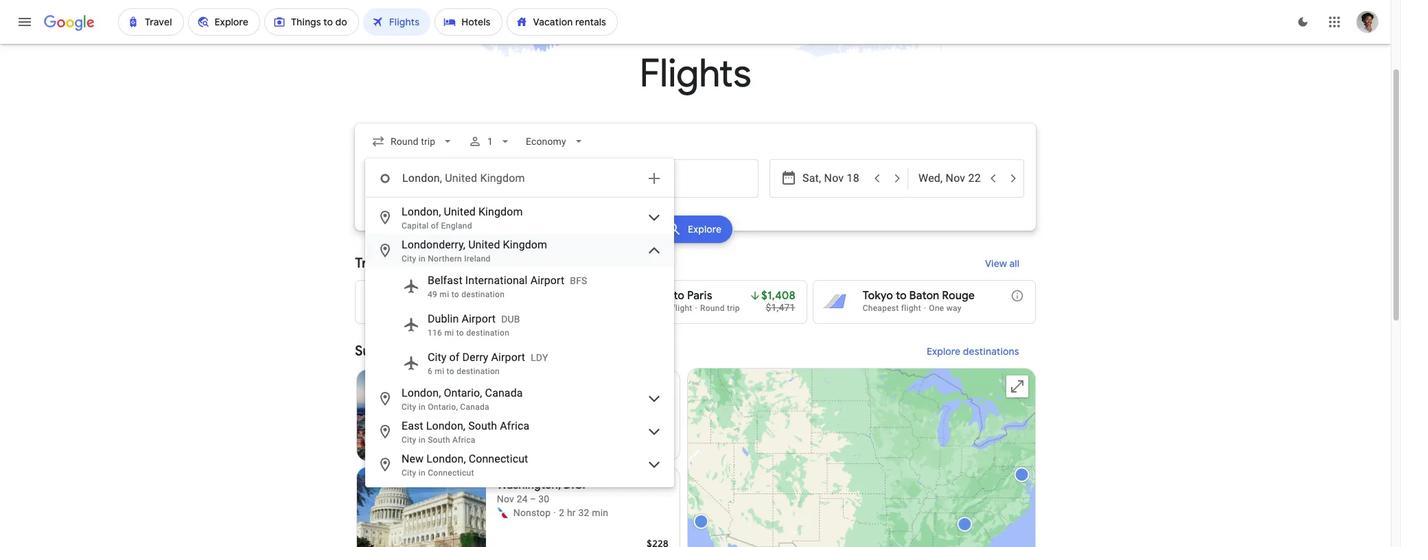 Task type: locate. For each thing, give the bounding box(es) containing it.
0 horizontal spatial explore
[[688, 223, 722, 236]]

kingdom down london, united kingdom option
[[503, 238, 547, 251]]

south down dec
[[468, 420, 497, 433]]

2 vertical spatial mi
[[435, 367, 445, 376]]

baton up one
[[910, 289, 940, 303]]

1 horizontal spatial round
[[700, 304, 725, 313]]

kingdom for londonderry, united kingdom city in northern ireland
[[503, 238, 547, 251]]

Where else? text field
[[402, 162, 638, 195]]

africa up new london, connecticut city in connecticut
[[453, 435, 476, 445]]

2 round from the left
[[700, 304, 725, 313]]

explore down one way in the right bottom of the page
[[927, 345, 961, 358]]

london,
[[402, 205, 441, 218], [402, 387, 441, 400], [426, 420, 466, 433], [427, 453, 466, 466]]

1 vertical spatial airport
[[462, 312, 496, 326]]

mi inside city of derry airport ldy 6 mi to destination
[[435, 367, 445, 376]]

2 horizontal spatial cheapest flight
[[863, 304, 922, 313]]

toggle nearby airports for new london, connecticut image
[[646, 457, 663, 473]]

in inside london, ontario, canada city in ontario, canada
[[419, 402, 426, 412]]

cheapest flight for denver
[[634, 304, 693, 313]]

belfast
[[428, 274, 463, 287]]

2 hr 32 min
[[559, 508, 609, 519]]

city of derry airport ldy 6 mi to destination
[[428, 351, 548, 376]]

cheapest flight down 49
[[405, 304, 464, 313]]

explore button
[[658, 216, 733, 243]]

None field
[[366, 129, 460, 154], [521, 129, 591, 154], [366, 129, 460, 154], [521, 129, 591, 154]]

0 vertical spatial destination
[[462, 290, 505, 299]]

bfs
[[570, 275, 588, 286]]

1 vertical spatial united
[[444, 205, 476, 218]]

0 vertical spatial explore
[[688, 223, 722, 236]]

1 horizontal spatial  image
[[695, 304, 698, 313]]

airport down baton rouge to atlanta on the bottom left
[[462, 312, 496, 326]]

airport left the ldy
[[491, 351, 525, 364]]

cheapest down 49
[[405, 304, 442, 313]]

in up east
[[419, 402, 426, 412]]

0 vertical spatial atlanta
[[487, 289, 523, 303]]

1 horizontal spatial explore
[[927, 345, 961, 358]]

6
[[428, 367, 433, 376]]

ontario, up east london, south africa city in south africa
[[428, 402, 458, 412]]

kingdom for london, united kingdom capital of england
[[479, 205, 523, 218]]

0 vertical spatial kingdom
[[480, 172, 525, 185]]

1 horizontal spatial of
[[450, 351, 460, 364]]

ontario,
[[444, 387, 482, 400], [428, 402, 458, 412]]

2 cheapest from the left
[[634, 304, 670, 313]]

baton down belfast
[[405, 289, 435, 303]]

0 vertical spatial nonstop
[[514, 410, 551, 421]]

city down new
[[402, 468, 417, 478]]

cheapest for baton
[[405, 304, 442, 313]]

Flight search field
[[344, 124, 1047, 488]]

2 horizontal spatial cheapest
[[863, 304, 899, 313]]

explore right toggle nearby airports for london, united kingdom image
[[688, 223, 722, 236]]

kingdom down 1
[[480, 172, 525, 185]]

round trip
[[472, 304, 511, 313], [700, 304, 740, 313]]

toggle nearby airports for east london, south africa image
[[646, 424, 663, 440]]

city for new
[[402, 468, 417, 478]]

116
[[428, 328, 442, 338]]

in inside londonderry, united kingdom city in northern ireland
[[419, 254, 426, 264]]

airport
[[531, 274, 565, 287], [462, 312, 496, 326], [491, 351, 525, 364]]

2 nonstop from the top
[[514, 508, 551, 519]]

explore for explore destinations
[[927, 345, 961, 358]]

0 vertical spatial united
[[445, 172, 477, 185]]

london, united kingdom option
[[366, 201, 674, 234]]

london, united kingdom capital of england
[[402, 205, 523, 231]]

1
[[488, 136, 493, 147]]

1 vertical spatial south
[[428, 435, 450, 445]]

tracked
[[355, 255, 406, 272]]

0 vertical spatial africa
[[500, 420, 530, 433]]

canada up east london, south africa city in south africa
[[460, 402, 490, 412]]

1 horizontal spatial baton
[[493, 343, 530, 360]]

enter your origin dialog
[[365, 159, 674, 488]]

kingdom down ‌, united kingdom
[[479, 205, 523, 218]]

2 – 9
[[516, 396, 538, 407]]

3 cheapest flight from the left
[[863, 304, 922, 313]]

london, down london, ontario, canada city in ontario, canada
[[426, 420, 466, 433]]

tracked prices region
[[355, 247, 1036, 324]]

city
[[402, 254, 417, 264], [428, 351, 447, 364], [402, 402, 417, 412], [402, 435, 417, 445], [402, 468, 417, 478]]

3 flight from the left
[[902, 304, 922, 313]]

0 horizontal spatial round trip
[[472, 304, 511, 313]]

city down east
[[402, 435, 417, 445]]

 image inside suggested trips from baton rouge "region"
[[554, 506, 556, 520]]

atlanta inside tracked prices region
[[487, 289, 523, 303]]

tracked prices
[[355, 255, 449, 272]]

0 horizontal spatial rouge
[[438, 289, 471, 303]]

united up 'ireland'
[[468, 238, 500, 251]]

0 horizontal spatial cheapest flight
[[405, 304, 464, 313]]

0 horizontal spatial of
[[431, 221, 439, 231]]

2 vertical spatial destination
[[457, 367, 500, 376]]

atlanta down international
[[487, 289, 523, 303]]

0 vertical spatial ontario,
[[444, 387, 482, 400]]

nonstop down the 2 – 9
[[514, 410, 551, 421]]

nonstop for washington,
[[514, 508, 551, 519]]

2 in from the top
[[419, 402, 426, 412]]

london, inside "london, united kingdom capital of england"
[[402, 205, 441, 218]]

2 cheapest flight from the left
[[634, 304, 693, 313]]

of up londonderry,
[[431, 221, 439, 231]]

2 vertical spatial airport
[[491, 351, 525, 364]]

to inside belfast international airport bfs 49 mi to destination
[[452, 290, 459, 299]]

mi right 6
[[435, 367, 445, 376]]

in inside new london, connecticut city in connecticut
[[419, 468, 426, 478]]

0 horizontal spatial africa
[[453, 435, 476, 445]]

0 vertical spatial south
[[468, 420, 497, 433]]

0 horizontal spatial flight
[[444, 304, 464, 313]]

1 horizontal spatial rouge
[[533, 343, 574, 360]]

1 horizontal spatial cheapest flight
[[634, 304, 693, 313]]

1 horizontal spatial cheapest
[[634, 304, 670, 313]]

delta image
[[497, 410, 508, 421]]

0 vertical spatial of
[[431, 221, 439, 231]]

explore inside suggested trips from baton rouge "region"
[[927, 345, 961, 358]]

nonstop down 24 – 30
[[514, 508, 551, 519]]

east london, south africa option
[[366, 415, 674, 448]]

connecticut down east london, south africa option
[[469, 453, 528, 466]]

city inside east london, south africa city in south africa
[[402, 435, 417, 445]]

2 flight from the left
[[673, 304, 693, 313]]

view all
[[985, 258, 1020, 270]]

derry
[[463, 351, 489, 364]]

flight
[[444, 304, 464, 313], [673, 304, 693, 313], [902, 304, 922, 313]]

kingdom inside "london, united kingdom capital of england"
[[479, 205, 523, 218]]

2 trip from the left
[[727, 304, 740, 313]]

4 in from the top
[[419, 468, 426, 478]]

 image
[[924, 304, 927, 313]]

cheapest flight for tokyo
[[863, 304, 922, 313]]

connecticut down east london, south africa city in south africa
[[428, 468, 474, 478]]

london, inside east london, south africa city in south africa
[[426, 420, 466, 433]]

1 vertical spatial  image
[[554, 506, 556, 520]]

of inside city of derry airport ldy 6 mi to destination
[[450, 351, 460, 364]]

24 – 30
[[517, 494, 550, 505]]

london, ontario, canada city in ontario, canada
[[402, 387, 523, 412]]

1 nonstop from the top
[[514, 410, 551, 421]]

 image down "paris"
[[695, 304, 698, 313]]

1 vertical spatial destination
[[466, 328, 510, 338]]

cheapest
[[405, 304, 442, 313], [634, 304, 670, 313], [863, 304, 899, 313]]

in
[[419, 254, 426, 264], [419, 402, 426, 412], [419, 435, 426, 445], [419, 468, 426, 478]]

from
[[459, 343, 490, 360]]

city inside london, ontario, canada city in ontario, canada
[[402, 402, 417, 412]]

explore
[[688, 223, 722, 236], [927, 345, 961, 358]]

denver
[[634, 289, 671, 303]]

1 flight from the left
[[444, 304, 464, 313]]

dub
[[501, 314, 520, 325]]

destination inside dublin airport dub 116 mi to destination
[[466, 328, 510, 338]]

flight for baton
[[902, 304, 922, 313]]

mi right 49
[[440, 290, 449, 299]]

0 horizontal spatial round
[[472, 304, 496, 313]]

tokyo to baton rouge
[[863, 289, 975, 303]]

canada
[[485, 387, 523, 400], [460, 402, 490, 412]]

atlanta up dec
[[497, 381, 534, 395]]

 image
[[695, 304, 698, 313], [554, 506, 556, 520]]

1 vertical spatial of
[[450, 351, 460, 364]]

city inside londonderry, united kingdom city in northern ireland
[[402, 254, 417, 264]]

cheapest down tokyo in the right bottom of the page
[[863, 304, 899, 313]]

in down londonderry,
[[419, 254, 426, 264]]

international
[[465, 274, 528, 287]]

mi inside dublin airport dub 116 mi to destination
[[445, 328, 454, 338]]

destination
[[462, 290, 505, 299], [466, 328, 510, 338], [457, 367, 500, 376]]

all
[[1010, 258, 1020, 270]]

cheapest flight for baton
[[405, 304, 464, 313]]

1 horizontal spatial south
[[468, 420, 497, 433]]

tokyo
[[863, 289, 894, 303]]

2 horizontal spatial rouge
[[942, 289, 975, 303]]

london, down east london, south africa city in south africa
[[427, 453, 466, 466]]

‌,
[[440, 172, 442, 185]]

round trip down "paris"
[[700, 304, 740, 313]]

trip
[[498, 304, 511, 313], [727, 304, 740, 313]]

1 horizontal spatial round trip
[[700, 304, 740, 313]]

3 in from the top
[[419, 435, 426, 445]]

destinations
[[963, 345, 1020, 358]]

0 vertical spatial  image
[[695, 304, 698, 313]]

south
[[468, 420, 497, 433], [428, 435, 450, 445]]

cheapest for denver
[[634, 304, 670, 313]]

united right ‌, at the left top
[[445, 172, 477, 185]]

0 horizontal spatial  image
[[554, 506, 556, 520]]

united up england
[[444, 205, 476, 218]]

airport left bfs
[[531, 274, 565, 287]]

round down "paris"
[[700, 304, 725, 313]]

 image left 2
[[554, 506, 556, 520]]

1 vertical spatial atlanta
[[497, 381, 534, 395]]

city up 6
[[428, 351, 447, 364]]

destination down 'derry'
[[457, 367, 500, 376]]

africa
[[500, 420, 530, 433], [453, 435, 476, 445]]

to down belfast
[[452, 290, 459, 299]]

to
[[473, 289, 484, 303], [674, 289, 685, 303], [896, 289, 907, 303], [452, 290, 459, 299], [456, 328, 464, 338], [447, 367, 455, 376]]

south up new london, connecticut city in connecticut
[[428, 435, 450, 445]]

1 horizontal spatial flight
[[673, 304, 693, 313]]

city for londonderry,
[[402, 254, 417, 264]]

airport inside dublin airport dub 116 mi to destination
[[462, 312, 496, 326]]

united inside "london, united kingdom capital of england"
[[444, 205, 476, 218]]

cheapest for tokyo
[[863, 304, 899, 313]]

kingdom
[[480, 172, 525, 185], [479, 205, 523, 218], [503, 238, 547, 251]]

africa down dec
[[500, 420, 530, 433]]

ontario, down 'derry'
[[444, 387, 482, 400]]

round trip up dub at the left bottom of the page
[[472, 304, 511, 313]]

explore destinations button
[[911, 335, 1036, 368]]

1 cheapest from the left
[[405, 304, 442, 313]]

united for londonderry,
[[468, 238, 500, 251]]

1 vertical spatial africa
[[453, 435, 476, 445]]

0 horizontal spatial trip
[[498, 304, 511, 313]]

explore inside flight search field
[[688, 223, 722, 236]]

mi right 116
[[445, 328, 454, 338]]

baton left the ldy
[[493, 343, 530, 360]]

mi
[[440, 290, 449, 299], [445, 328, 454, 338], [435, 367, 445, 376]]

round
[[472, 304, 496, 313], [700, 304, 725, 313]]

nonstop
[[514, 410, 551, 421], [514, 508, 551, 519]]

1 horizontal spatial trip
[[727, 304, 740, 313]]

canada up delta icon
[[485, 387, 523, 400]]

1 vertical spatial ontario,
[[428, 402, 458, 412]]

origin, select multiple airports image
[[646, 170, 663, 187]]

3 cheapest from the left
[[863, 304, 899, 313]]

1 vertical spatial explore
[[927, 345, 961, 358]]

2 vertical spatial united
[[468, 238, 500, 251]]

in down new
[[419, 468, 426, 478]]

list box
[[366, 198, 674, 487]]

1 in from the top
[[419, 254, 426, 264]]

city down londonderry,
[[402, 254, 417, 264]]

city inside new london, connecticut city in connecticut
[[402, 468, 417, 478]]

0 vertical spatial connecticut
[[469, 453, 528, 466]]

cheapest flight down tokyo in the right bottom of the page
[[863, 304, 922, 313]]

cheapest down denver
[[634, 304, 670, 313]]

london, down 6
[[402, 387, 441, 400]]

london, up capital
[[402, 205, 441, 218]]

city up east
[[402, 402, 417, 412]]

rouge
[[438, 289, 471, 303], [942, 289, 975, 303], [533, 343, 574, 360]]

0 horizontal spatial cheapest
[[405, 304, 442, 313]]

londonderry, united kingdom city in northern ireland
[[402, 238, 547, 264]]

flight down baton rouge to atlanta on the bottom left
[[444, 304, 464, 313]]

cheapest flight down denver to paris
[[634, 304, 693, 313]]

united inside londonderry, united kingdom city in northern ireland
[[468, 238, 500, 251]]

to right 6
[[447, 367, 455, 376]]

$1,408
[[762, 289, 796, 303]]

2 horizontal spatial baton
[[910, 289, 940, 303]]

1 vertical spatial kingdom
[[479, 205, 523, 218]]

round down baton rouge to atlanta on the bottom left
[[472, 304, 496, 313]]

0 vertical spatial mi
[[440, 290, 449, 299]]

to down international
[[473, 289, 484, 303]]

of
[[431, 221, 439, 231], [450, 351, 460, 364]]

0 vertical spatial airport
[[531, 274, 565, 287]]

list box containing london, united kingdom
[[366, 198, 674, 487]]

2 horizontal spatial flight
[[902, 304, 922, 313]]

flight down denver to paris
[[673, 304, 693, 313]]

in down east
[[419, 435, 426, 445]]

atlanta
[[487, 289, 523, 303], [497, 381, 534, 395]]

of left 'derry'
[[450, 351, 460, 364]]

connecticut
[[469, 453, 528, 466], [428, 468, 474, 478]]

destination down international
[[462, 290, 505, 299]]

1 vertical spatial nonstop
[[514, 508, 551, 519]]

cheapest flight
[[405, 304, 464, 313], [634, 304, 693, 313], [863, 304, 922, 313]]

flight down tokyo to baton rouge at the bottom right
[[902, 304, 922, 313]]

2 vertical spatial kingdom
[[503, 238, 547, 251]]

view
[[985, 258, 1007, 270]]

city inside city of derry airport ldy 6 mi to destination
[[428, 351, 447, 364]]

change appearance image
[[1287, 5, 1320, 38]]

kingdom inside londonderry, united kingdom city in northern ireland
[[503, 238, 547, 251]]

baton
[[405, 289, 435, 303], [910, 289, 940, 303], [493, 343, 530, 360]]

united
[[445, 172, 477, 185], [444, 205, 476, 218], [468, 238, 500, 251]]

trips
[[427, 343, 456, 360]]

destination up from
[[466, 328, 510, 338]]

1 cheapest flight from the left
[[405, 304, 464, 313]]

suggested trips from baton rouge region
[[355, 335, 1036, 547]]

1 vertical spatial mi
[[445, 328, 454, 338]]

to up suggested trips from baton rouge
[[456, 328, 464, 338]]

baton inside "region"
[[493, 343, 530, 360]]

way
[[947, 304, 962, 313]]



Task type: vqa. For each thing, say whether or not it's contained in the screenshot.


Task type: describe. For each thing, give the bounding box(es) containing it.
 image inside tracked prices region
[[695, 304, 698, 313]]

airport inside city of derry airport ldy 6 mi to destination
[[491, 351, 525, 364]]

dublin
[[428, 312, 459, 326]]

prices
[[409, 255, 449, 272]]

 image inside tracked prices region
[[924, 304, 927, 313]]

new london, connecticut option
[[366, 448, 674, 481]]

1408 US dollars text field
[[762, 289, 796, 303]]

kingdom for ‌, united kingdom
[[480, 172, 525, 185]]

Return text field
[[919, 160, 982, 197]]

belfast international airport bfs 49 mi to destination
[[428, 274, 588, 299]]

‌, united kingdom
[[440, 172, 525, 185]]

toggle nearby airports for london, ontario, canada image
[[646, 391, 663, 407]]

main menu image
[[16, 14, 33, 30]]

in for new
[[419, 468, 426, 478]]

rouge inside "region"
[[533, 343, 574, 360]]

nonstop for atlanta
[[514, 410, 551, 421]]

new london, connecticut city in connecticut
[[402, 453, 528, 478]]

suggested
[[355, 343, 423, 360]]

explore for explore
[[688, 223, 722, 236]]

londonderry, united kingdom option
[[366, 234, 674, 267]]

Departure text field
[[803, 160, 866, 197]]

london, inside london, ontario, canada city in ontario, canada
[[402, 387, 441, 400]]

toggle nearby airports for londonderry, united kingdom image
[[646, 242, 663, 259]]

new
[[402, 453, 424, 466]]

airport inside belfast international airport bfs 49 mi to destination
[[531, 274, 565, 287]]

londonderry,
[[402, 238, 466, 251]]

0 horizontal spatial baton
[[405, 289, 435, 303]]

ldy
[[531, 352, 548, 363]]

city for london,
[[402, 402, 417, 412]]

flight for to
[[444, 304, 464, 313]]

england
[[441, 221, 472, 231]]

to inside city of derry airport ldy 6 mi to destination
[[447, 367, 455, 376]]

denver to paris
[[634, 289, 713, 303]]

min
[[592, 508, 609, 519]]

mi inside belfast international airport bfs 49 mi to destination
[[440, 290, 449, 299]]

suggested trips from baton rouge
[[355, 343, 574, 360]]

flight for paris
[[673, 304, 693, 313]]

northern
[[428, 254, 462, 264]]

destination inside city of derry airport ldy 6 mi to destination
[[457, 367, 500, 376]]

destination inside belfast international airport bfs 49 mi to destination
[[462, 290, 505, 299]]

london, ontario, canada option
[[366, 383, 674, 415]]

to right tokyo in the right bottom of the page
[[896, 289, 907, 303]]

1 trip from the left
[[498, 304, 511, 313]]

1 vertical spatial canada
[[460, 402, 490, 412]]

dublin airport dub 116 mi to destination
[[428, 312, 520, 338]]

to left "paris"
[[674, 289, 685, 303]]

nov
[[497, 494, 514, 505]]

d.c.
[[564, 479, 586, 492]]

2 round trip from the left
[[700, 304, 740, 313]]

in for londonderry,
[[419, 254, 426, 264]]

dec
[[497, 396, 514, 407]]

capital
[[402, 221, 429, 231]]

to inside dublin airport dub 116 mi to destination
[[456, 328, 464, 338]]

228 US dollars text field
[[647, 538, 669, 547]]

hr
[[567, 508, 576, 519]]

list box inside enter your origin dialog
[[366, 198, 674, 487]]

united for london,
[[444, 205, 476, 218]]

in inside east london, south africa city in south africa
[[419, 435, 426, 445]]

1471 US dollars text field
[[766, 302, 796, 313]]

1 round trip from the left
[[472, 304, 511, 313]]

1 round from the left
[[472, 304, 496, 313]]

baton rouge to atlanta
[[405, 289, 523, 303]]

1 horizontal spatial africa
[[500, 420, 530, 433]]

washington, d.c. nov 24 – 30
[[497, 479, 586, 505]]

32
[[579, 508, 590, 519]]

american image
[[497, 508, 508, 519]]

0 horizontal spatial south
[[428, 435, 450, 445]]

of inside "london, united kingdom capital of england"
[[431, 221, 439, 231]]

london, inside new london, connecticut city in connecticut
[[427, 453, 466, 466]]

paris
[[687, 289, 713, 303]]

east
[[402, 420, 424, 433]]

atlanta inside atlanta dec 2 – 9
[[497, 381, 534, 395]]

dublin airport (dub) option
[[366, 306, 674, 344]]

explore destinations
[[927, 345, 1020, 358]]

More info text field
[[1011, 289, 1025, 306]]

toggle nearby airports for london, united kingdom image
[[646, 209, 663, 226]]

49
[[428, 290, 438, 299]]

east london, south africa city in south africa
[[402, 420, 530, 445]]

city of derry airport (ldy) option
[[366, 344, 674, 383]]

ireland
[[464, 254, 491, 264]]

2
[[559, 508, 565, 519]]

belfast international airport (bfs) option
[[366, 267, 674, 306]]

flights
[[640, 49, 752, 98]]

$1,471
[[766, 302, 796, 313]]

0 vertical spatial canada
[[485, 387, 523, 400]]

1 button
[[463, 125, 518, 158]]

one way
[[929, 304, 962, 313]]

washington,
[[497, 479, 561, 492]]

one
[[929, 304, 945, 313]]

1 vertical spatial connecticut
[[428, 468, 474, 478]]

united for ‌,
[[445, 172, 477, 185]]

more info image
[[1011, 289, 1025, 303]]

atlanta dec 2 – 9
[[497, 381, 538, 407]]

in for london,
[[419, 402, 426, 412]]



